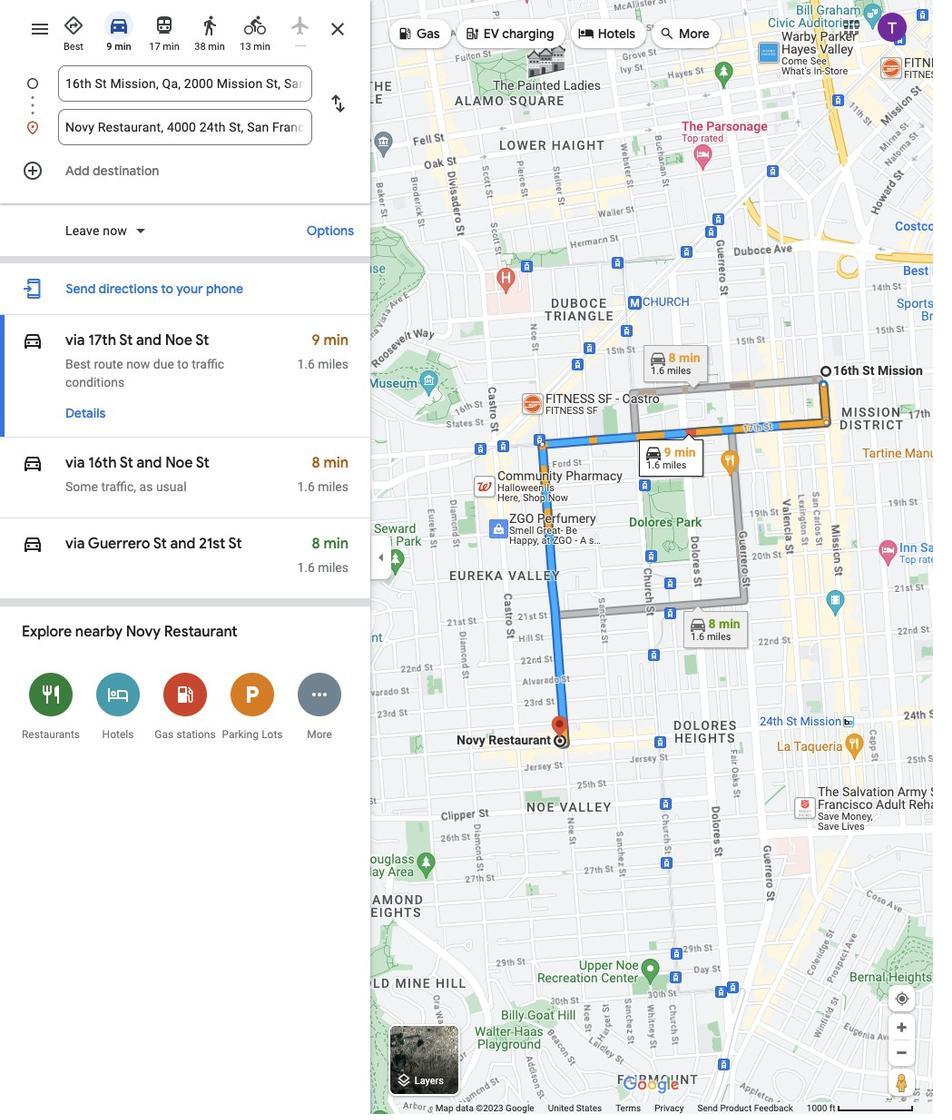 Task type: vqa. For each thing, say whether or not it's contained in the screenshot.
Options
yes



Task type: describe. For each thing, give the bounding box(es) containing it.
options button
[[298, 214, 363, 247]]

 ev charging
[[464, 23, 555, 43]]

leave now option
[[65, 222, 131, 240]]

traffic
[[192, 357, 225, 372]]

options
[[307, 223, 354, 239]]

google account: tyler black  
(blacklashes1000@gmail.com) image
[[878, 12, 907, 41]]

leave now button
[[58, 222, 154, 243]]

parking lots
[[222, 728, 283, 741]]

1000
[[807, 1104, 828, 1114]]

13 min radio
[[236, 7, 274, 54]]

and for 16th
[[137, 454, 162, 472]]

driving image for guerrero st and 21st st
[[22, 531, 44, 557]]

explore nearby novy restaurant
[[22, 623, 238, 641]]

ft
[[830, 1104, 836, 1114]]

conditions
[[65, 375, 125, 390]]

footer inside google maps element
[[436, 1103, 807, 1115]]

ev
[[484, 25, 500, 42]]

flights image
[[290, 15, 312, 36]]

privacy button
[[655, 1103, 684, 1115]]

17th
[[88, 332, 116, 350]]

hotels button
[[84, 661, 152, 751]]

united states
[[548, 1104, 602, 1114]]

and for guerrero
[[170, 535, 196, 553]]

google maps element
[[0, 0, 934, 1115]]

directions
[[99, 281, 158, 297]]

stations
[[177, 728, 216, 741]]

charging
[[502, 25, 555, 42]]

reverse starting point and destination image
[[327, 93, 349, 114]]

to inside button
[[161, 281, 173, 297]]

show your location image
[[895, 991, 911, 1007]]

traffic,
[[101, 480, 136, 494]]

list inside google maps element
[[0, 65, 371, 145]]

send product feedback
[[698, 1104, 794, 1114]]

noe for 17th
[[165, 332, 193, 350]]

21st
[[199, 535, 225, 553]]

map
[[436, 1104, 454, 1114]]

Destination Novy Restaurant, 4000 24th St, San Francisco, CA 94114 field
[[65, 116, 305, 138]]

1.6 for 16th st and noe st
[[297, 480, 315, 494]]

gas inside  gas
[[417, 25, 440, 42]]

more button
[[286, 661, 353, 751]]

terms
[[616, 1104, 641, 1114]]

more inside  more
[[680, 25, 710, 42]]

16th
[[88, 454, 117, 472]]

restaurants button
[[17, 661, 84, 751]]

st up traffic at the top left of the page
[[195, 332, 209, 350]]

send directions to your phone button
[[57, 271, 253, 307]]

9 min
[[107, 41, 131, 53]]

states
[[577, 1104, 602, 1114]]

restaurant
[[164, 623, 238, 641]]

send for send directions to your phone
[[66, 281, 96, 297]]

now inside option
[[103, 223, 127, 238]]

leave
[[65, 223, 100, 238]]

united states button
[[548, 1103, 602, 1115]]

8 for guerrero st and 21st st
[[312, 535, 320, 553]]

some
[[65, 480, 98, 494]]

cycling image
[[244, 15, 266, 36]]

38 min
[[195, 41, 225, 53]]

min inside 9 min radio
[[115, 41, 131, 53]]

add destination
[[65, 163, 159, 179]]

best inside radio
[[64, 41, 84, 53]]

9 min 1.6 miles
[[297, 332, 349, 372]]

feedback
[[755, 1104, 794, 1114]]

8 min 1.6 miles for guerrero st and 21st st
[[297, 535, 349, 575]]

min inside 17 min radio
[[163, 41, 180, 53]]

restaurants
[[22, 728, 80, 741]]

miles for guerrero st and 21st st
[[318, 560, 349, 575]]

zoom in image
[[896, 1021, 909, 1035]]

zoom out image
[[896, 1046, 909, 1060]]

send directions to your phone
[[66, 281, 244, 297]]

hotels inside  hotels
[[598, 25, 636, 42]]

none field starting point 16th st mission, qa, 2000 mission st, san francisco, ca 94110
[[65, 65, 305, 102]]

via for via 16th st and noe st some traffic, as usual
[[65, 454, 85, 472]]

1000 ft button
[[807, 1104, 915, 1114]]


[[660, 23, 676, 43]]

17 min
[[149, 41, 180, 53]]

 more
[[660, 23, 710, 43]]

leave now
[[65, 223, 127, 238]]

gas stations button
[[152, 661, 219, 751]]

parking
[[222, 728, 259, 741]]

min inside 9 min 1.6 miles
[[324, 332, 349, 350]]

 for 16th st and noe st
[[22, 451, 44, 476]]

gas stations
[[155, 728, 216, 741]]

9 for 9 min
[[107, 41, 112, 53]]

route
[[94, 357, 123, 372]]

terms button
[[616, 1103, 641, 1115]]



Task type: locate. For each thing, give the bounding box(es) containing it.
privacy
[[655, 1104, 684, 1114]]

1 vertical spatial gas
[[155, 728, 174, 741]]

hotels right ''
[[598, 25, 636, 42]]

1 none field from the top
[[65, 65, 305, 102]]

3 miles from the top
[[318, 560, 349, 575]]

None radio
[[282, 7, 320, 46]]

more right 
[[680, 25, 710, 42]]

show street view coverage image
[[889, 1069, 916, 1096]]

1 vertical spatial 8
[[312, 535, 320, 553]]

 for guerrero st and 21st st
[[22, 531, 44, 557]]

list
[[0, 65, 371, 145]]

driving image left 17th
[[22, 328, 44, 353]]

8 for 16th st and noe st
[[312, 454, 320, 472]]

driving image inside 9 min radio
[[108, 15, 130, 36]]

0 vertical spatial none field
[[65, 65, 305, 102]]

united
[[548, 1104, 574, 1114]]

send product feedback button
[[698, 1103, 794, 1115]]

to right due
[[177, 357, 189, 372]]

send left product
[[698, 1104, 718, 1114]]

2 none field from the top
[[65, 109, 305, 145]]

2 list item from the top
[[0, 109, 371, 145]]

1 vertical spatial none field
[[65, 109, 305, 145]]

none field 'destination novy restaurant, 4000 24th st, san francisco, ca 94114'
[[65, 109, 305, 145]]

list item
[[0, 65, 371, 124], [0, 109, 371, 145]]

noe up the usual
[[165, 454, 193, 472]]

due
[[153, 357, 174, 372]]

miles inside 9 min 1.6 miles
[[318, 357, 349, 372]]

none field for second list item from the top of the google maps element
[[65, 109, 305, 145]]

2 8 from the top
[[312, 535, 320, 553]]

0 horizontal spatial hotels
[[102, 728, 134, 741]]

min inside 38 min radio
[[208, 41, 225, 53]]

1 vertical spatial now
[[126, 357, 150, 372]]

1.6 for guerrero st and 21st st
[[297, 560, 315, 575]]

0 vertical spatial hotels
[[598, 25, 636, 42]]

details button
[[56, 397, 115, 430]]

hotels
[[598, 25, 636, 42], [102, 728, 134, 741]]

0 vertical spatial 1.6
[[297, 357, 315, 372]]

best
[[64, 41, 84, 53], [65, 357, 91, 372]]

now inside the via 17th st and noe st best route now due to traffic conditions
[[126, 357, 150, 372]]

0 vertical spatial via
[[65, 332, 85, 350]]

as
[[140, 480, 153, 494]]

0 vertical spatial 8
[[312, 454, 320, 472]]

none field down 38
[[65, 65, 305, 102]]

send left "directions"
[[66, 281, 96, 297]]

1.6
[[297, 357, 315, 372], [297, 480, 315, 494], [297, 560, 315, 575]]

1 vertical spatial noe
[[165, 454, 193, 472]]

driving image
[[22, 451, 44, 476]]

Best radio
[[55, 7, 93, 54]]


[[397, 23, 413, 43]]

 for 17th st and noe st
[[22, 328, 44, 353]]

add
[[65, 163, 90, 179]]

1 horizontal spatial to
[[177, 357, 189, 372]]

0 vertical spatial send
[[66, 281, 96, 297]]

close directions image
[[327, 18, 349, 40]]

st right the 21st
[[228, 535, 242, 553]]

1 horizontal spatial gas
[[417, 25, 440, 42]]

1 horizontal spatial hotels
[[598, 25, 636, 42]]

 left 16th
[[22, 451, 44, 476]]

0 horizontal spatial 9
[[107, 41, 112, 53]]

0 vertical spatial to
[[161, 281, 173, 297]]

gas left stations
[[155, 728, 174, 741]]

38 min radio
[[191, 7, 229, 54]]

noe inside the via 17th st and noe st best route now due to traffic conditions
[[165, 332, 193, 350]]

and up due
[[136, 332, 162, 350]]

parking lots button
[[219, 661, 286, 751]]

0 vertical spatial more
[[680, 25, 710, 42]]

9 inside radio
[[107, 41, 112, 53]]

lots
[[262, 728, 283, 741]]

send for send product feedback
[[698, 1104, 718, 1114]]

miles for 16th st and noe st
[[318, 480, 349, 494]]

via for via 17th st and noe st best route now due to traffic conditions
[[65, 332, 85, 350]]

explore
[[22, 623, 72, 641]]

©2023
[[476, 1104, 504, 1114]]

1 vertical spatial best
[[65, 357, 91, 372]]

0 vertical spatial now
[[103, 223, 127, 238]]

2 vertical spatial 1.6
[[297, 560, 315, 575]]

more right lots
[[307, 728, 332, 741]]

0 horizontal spatial more
[[307, 728, 332, 741]]

via guerrero st and 21st st
[[65, 535, 242, 553]]

1 vertical spatial 8 min 1.6 miles
[[297, 535, 349, 575]]

1 vertical spatial hotels
[[102, 728, 134, 741]]

2 8 min 1.6 miles from the top
[[297, 535, 349, 575]]

st right 16th
[[120, 454, 133, 472]]


[[464, 23, 480, 43]]

2 vertical spatial driving image
[[22, 531, 44, 557]]

 left 17th
[[22, 328, 44, 353]]

Starting point 16th St Mission, Qa, 2000 Mission St, San Francisco, CA 94110 field
[[65, 73, 305, 94]]

destination
[[93, 163, 159, 179]]

and left the 21st
[[170, 535, 196, 553]]

more inside button
[[307, 728, 332, 741]]

best up the conditions
[[65, 357, 91, 372]]

to
[[161, 281, 173, 297], [177, 357, 189, 372]]

1.6 for 17th st and noe st
[[297, 357, 315, 372]]

driving image up 9 min
[[108, 15, 130, 36]]

3 via from the top
[[65, 535, 85, 553]]

0 vertical spatial gas
[[417, 25, 440, 42]]

via for via guerrero st and 21st st
[[65, 535, 85, 553]]

0 vertical spatial best
[[64, 41, 84, 53]]

2 via from the top
[[65, 454, 85, 472]]

gas
[[417, 25, 440, 42], [155, 728, 174, 741]]

now
[[103, 223, 127, 238], [126, 357, 150, 372]]

and
[[136, 332, 162, 350], [137, 454, 162, 472], [170, 535, 196, 553]]

 hotels
[[578, 23, 636, 43]]

and for 17th
[[136, 332, 162, 350]]

min
[[115, 41, 131, 53], [163, 41, 180, 53], [208, 41, 225, 53], [254, 41, 270, 53], [324, 332, 349, 350], [324, 454, 349, 472], [324, 535, 349, 553]]

17 min radio
[[145, 7, 183, 54]]

st
[[119, 332, 133, 350], [195, 332, 209, 350], [120, 454, 133, 472], [196, 454, 210, 472], [153, 535, 167, 553], [228, 535, 242, 553]]

gas right 
[[417, 25, 440, 42]]

best travel modes image
[[63, 15, 84, 36]]

best inside the via 17th st and noe st best route now due to traffic conditions
[[65, 357, 91, 372]]

1 8 from the top
[[312, 454, 320, 472]]

2  from the top
[[22, 451, 44, 476]]

hotels inside button
[[102, 728, 134, 741]]

to inside the via 17th st and noe st best route now due to traffic conditions
[[177, 357, 189, 372]]

via left 17th
[[65, 332, 85, 350]]

directions main content
[[0, 0, 371, 1115]]

via inside the via 17th st and noe st best route now due to traffic conditions
[[65, 332, 85, 350]]

3 1.6 from the top
[[297, 560, 315, 575]]

2 vertical spatial and
[[170, 535, 196, 553]]

1 vertical spatial via
[[65, 454, 85, 472]]

list item down 38
[[0, 65, 371, 124]]

1 vertical spatial 9
[[312, 332, 320, 350]]

hotels left "gas stations"
[[102, 728, 134, 741]]

via inside via 16th st and noe st some traffic, as usual
[[65, 454, 85, 472]]

1 miles from the top
[[318, 357, 349, 372]]

1 vertical spatial miles
[[318, 480, 349, 494]]

data
[[456, 1104, 474, 1114]]

st right 17th
[[119, 332, 133, 350]]

 gas
[[397, 23, 440, 43]]

layers
[[415, 1076, 444, 1088]]

0 vertical spatial 
[[22, 328, 44, 353]]

2 1.6 from the top
[[297, 480, 315, 494]]

13
[[240, 41, 251, 53]]

38
[[195, 41, 206, 53]]

0 horizontal spatial gas
[[155, 728, 174, 741]]

0 vertical spatial and
[[136, 332, 162, 350]]

driving image
[[108, 15, 130, 36], [22, 328, 44, 353], [22, 531, 44, 557]]

footer
[[436, 1103, 807, 1115]]

your
[[176, 281, 203, 297]]

1 1.6 from the top
[[297, 357, 315, 372]]

1 horizontal spatial send
[[698, 1104, 718, 1114]]

map data ©2023 google
[[436, 1104, 535, 1114]]

8
[[312, 454, 320, 472], [312, 535, 320, 553]]

walking image
[[199, 15, 221, 36]]

list item up add destination button
[[0, 109, 371, 145]]

more
[[680, 25, 710, 42], [307, 728, 332, 741]]

noe up due
[[165, 332, 193, 350]]

and inside the via 17th st and noe st best route now due to traffic conditions
[[136, 332, 162, 350]]

send inside send product feedback "button"
[[698, 1104, 718, 1114]]

1000 ft
[[807, 1104, 836, 1114]]

0 vertical spatial miles
[[318, 357, 349, 372]]

1 via from the top
[[65, 332, 85, 350]]

driving image for 17th st and noe st
[[22, 328, 44, 353]]

3  from the top
[[22, 531, 44, 557]]

None field
[[65, 65, 305, 102], [65, 109, 305, 145]]

2 vertical spatial 
[[22, 531, 44, 557]]

1 8 min 1.6 miles from the top
[[297, 454, 349, 494]]

1 list item from the top
[[0, 65, 371, 124]]

now left due
[[126, 357, 150, 372]]

17
[[149, 41, 160, 53]]

0 vertical spatial 8 min 1.6 miles
[[297, 454, 349, 494]]

miles
[[318, 357, 349, 372], [318, 480, 349, 494], [318, 560, 349, 575]]

2 vertical spatial via
[[65, 535, 85, 553]]

guerrero
[[88, 535, 150, 553]]

none field up add destination button
[[65, 109, 305, 145]]

1 vertical spatial and
[[137, 454, 162, 472]]

add destination button
[[0, 153, 371, 189]]

st up the 21st
[[196, 454, 210, 472]]

1 vertical spatial to
[[177, 357, 189, 372]]

1 vertical spatial more
[[307, 728, 332, 741]]

miles for 17th st and noe st
[[318, 357, 349, 372]]

google
[[506, 1104, 535, 1114]]

0 horizontal spatial send
[[66, 281, 96, 297]]

collapse side panel image
[[372, 547, 391, 567]]

via
[[65, 332, 85, 350], [65, 454, 85, 472], [65, 535, 85, 553]]

via 17th st and noe st best route now due to traffic conditions
[[65, 332, 225, 390]]

send inside send directions to your phone button
[[66, 281, 96, 297]]

9 for 9 min 1.6 miles
[[312, 332, 320, 350]]

details
[[65, 405, 106, 421]]

noe inside via 16th st and noe st some traffic, as usual
[[165, 454, 193, 472]]

1 vertical spatial send
[[698, 1104, 718, 1114]]

to left your
[[161, 281, 173, 297]]

phone
[[206, 281, 244, 297]]

2 miles from the top
[[318, 480, 349, 494]]

gas inside button
[[155, 728, 174, 741]]


[[578, 23, 595, 43]]

0 vertical spatial noe
[[165, 332, 193, 350]]

transit image
[[154, 15, 175, 36]]

1.6 inside 9 min 1.6 miles
[[297, 357, 315, 372]]

8 min 1.6 miles for 16th st and noe st
[[297, 454, 349, 494]]

noe for 16th
[[165, 454, 193, 472]]

nearby
[[75, 623, 123, 641]]

and inside via 16th st and noe st some traffic, as usual
[[137, 454, 162, 472]]

1 vertical spatial driving image
[[22, 328, 44, 353]]

9 min radio
[[100, 7, 138, 54]]

usual
[[156, 480, 187, 494]]

now right leave
[[103, 223, 127, 238]]

2 vertical spatial miles
[[318, 560, 349, 575]]

send
[[66, 281, 96, 297], [698, 1104, 718, 1114]]

1 vertical spatial 
[[22, 451, 44, 476]]

1 horizontal spatial 9
[[312, 332, 320, 350]]

1 vertical spatial 1.6
[[297, 480, 315, 494]]

1  from the top
[[22, 328, 44, 353]]

8 min 1.6 miles
[[297, 454, 349, 494], [297, 535, 349, 575]]

min inside 13 min radio
[[254, 41, 270, 53]]

1 horizontal spatial more
[[680, 25, 710, 42]]

and up as
[[137, 454, 162, 472]]

novy
[[126, 623, 161, 641]]

0 horizontal spatial to
[[161, 281, 173, 297]]

via up 'some'
[[65, 454, 85, 472]]

0 vertical spatial driving image
[[108, 15, 130, 36]]

driving image down driving icon
[[22, 531, 44, 557]]

best down best travel modes icon
[[64, 41, 84, 53]]

none field for first list item from the top
[[65, 65, 305, 102]]

via left guerrero
[[65, 535, 85, 553]]

via 16th st and noe st some traffic, as usual
[[65, 454, 210, 494]]

footer containing map data ©2023 google
[[436, 1103, 807, 1115]]

noe
[[165, 332, 193, 350], [165, 454, 193, 472]]


[[22, 328, 44, 353], [22, 451, 44, 476], [22, 531, 44, 557]]

0 vertical spatial 9
[[107, 41, 112, 53]]

st right guerrero
[[153, 535, 167, 553]]

9
[[107, 41, 112, 53], [312, 332, 320, 350]]

13 min
[[240, 41, 270, 53]]

9 inside 9 min 1.6 miles
[[312, 332, 320, 350]]

 down driving icon
[[22, 531, 44, 557]]

product
[[721, 1104, 752, 1114]]



